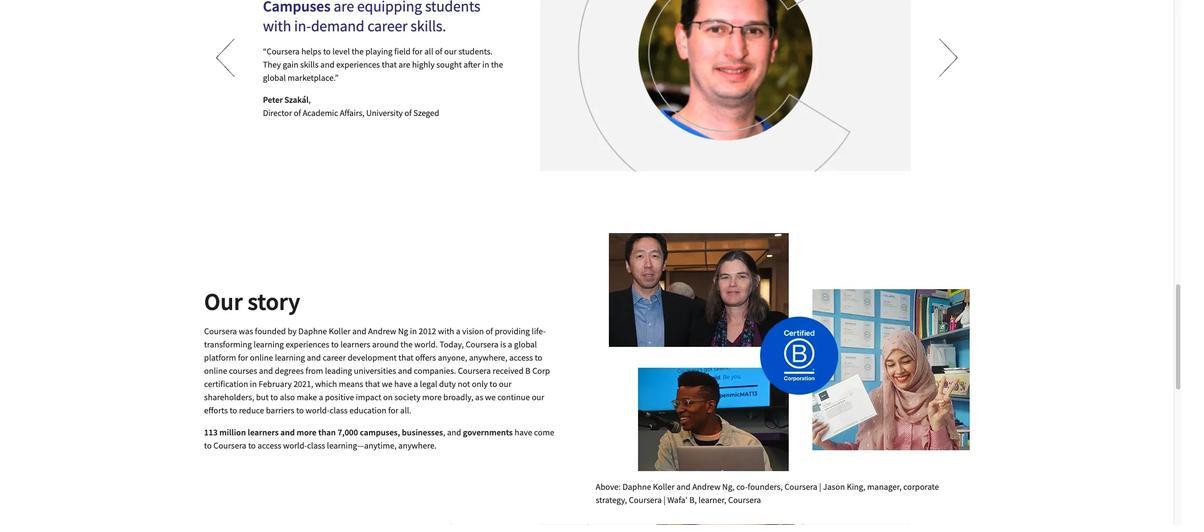 Task type: locate. For each thing, give the bounding box(es) containing it.
means
[[339, 379, 364, 390]]

coursera down co-
[[729, 495, 762, 506]]

coursera
[[204, 326, 237, 337], [466, 339, 499, 350], [458, 365, 491, 376], [214, 440, 247, 451], [785, 481, 818, 493], [629, 495, 662, 506], [729, 495, 762, 506]]

skills.
[[411, 16, 446, 36]]

1 vertical spatial in
[[410, 326, 417, 337]]

students
[[425, 0, 481, 16]]

peter szakál , director of academic affairs, university of szeged
[[263, 94, 440, 118]]

equipping
[[357, 0, 422, 16]]

learners up development
[[341, 339, 371, 350]]

0 horizontal spatial ,
[[309, 94, 311, 105]]

0 vertical spatial online
[[250, 352, 273, 363]]

career
[[368, 16, 408, 36], [323, 352, 346, 363]]

to up "corp"
[[535, 352, 543, 363]]

szeged
[[414, 107, 440, 118]]

our right continue
[[532, 392, 545, 403]]

to left level
[[323, 46, 331, 57]]

0 vertical spatial ,
[[309, 94, 311, 105]]

vision
[[462, 326, 484, 337]]

governments
[[463, 427, 513, 438]]

daphne right above:
[[623, 481, 652, 493]]

0 vertical spatial access
[[510, 352, 533, 363]]

0 vertical spatial the
[[352, 46, 364, 57]]

received
[[493, 365, 524, 376]]

in right after
[[483, 59, 490, 70]]

the down ng at the left of page
[[401, 339, 413, 350]]

have left come
[[515, 427, 533, 438]]

b
[[526, 365, 531, 376]]

the inside coursera was founded by daphne koller and andrew ng in 2012 with a vision of providing life- transforming learning experiences to learners around the world. today, coursera is a global platform for online learning and career development that offers anyone, anywhere, access to online courses and degrees from leading universities and companies. coursera received b corp certification in february 2021, which means that we have a legal duty not only to our shareholders, but to also make a positive impact on society more broadly, as we continue our efforts to reduce barriers to world-class education for all.
[[401, 339, 413, 350]]

class inside coursera was founded by daphne koller and andrew ng in 2012 with a vision of providing life- transforming learning experiences to learners around the world. today, coursera is a global platform for online learning and career development that offers anyone, anywhere, access to online courses and degrees from leading universities and companies. coursera received b corp certification in february 2021, which means that we have a legal duty not only to our shareholders, but to also make a positive impact on society more broadly, as we continue our efforts to reduce barriers to world-class education for all.
[[330, 405, 348, 416]]

impact
[[356, 392, 382, 403]]

1 horizontal spatial the
[[401, 339, 413, 350]]

koller up the wafa'
[[653, 481, 675, 493]]

learners inside coursera was founded by daphne koller and andrew ng in 2012 with a vision of providing life- transforming learning experiences to learners around the world. today, coursera is a global platform for online learning and career development that offers anyone, anywhere, access to online courses and degrees from leading universities and companies. coursera received b corp certification in february 2021, which means that we have a legal duty not only to our shareholders, but to also make a positive impact on society more broadly, as we continue our efforts to reduce barriers to world-class education for all.
[[341, 339, 371, 350]]

ng,
[[723, 481, 735, 493]]

| left jason
[[820, 481, 822, 493]]

the right after
[[491, 59, 504, 70]]

reduce
[[239, 405, 264, 416]]

1 horizontal spatial with
[[438, 326, 455, 337]]

1 horizontal spatial learners
[[341, 339, 371, 350]]

0 vertical spatial more
[[422, 392, 442, 403]]

andrew up around
[[368, 326, 397, 337]]

0 horizontal spatial |
[[664, 495, 666, 506]]

1 horizontal spatial global
[[514, 339, 537, 350]]

coursera inside have come to coursera to access world-class learning—anytime, anywhere.
[[214, 440, 247, 451]]

leading
[[325, 365, 352, 376]]

online
[[250, 352, 273, 363], [204, 365, 227, 376]]

0 horizontal spatial have
[[395, 379, 412, 390]]

founders,
[[748, 481, 783, 493]]

in inside "coursera helps to level the playing field for all of our students. they gain skills and experiences that are highly sought after in the global marketplace."
[[483, 59, 490, 70]]

and up from
[[307, 352, 321, 363]]

global inside "coursera helps to level the playing field for all of our students. they gain skills and experiences that are highly sought after in the global marketplace."
[[263, 72, 286, 83]]

and up february
[[259, 365, 273, 376]]

1 horizontal spatial career
[[368, 16, 408, 36]]

experiences
[[336, 59, 380, 70], [286, 339, 330, 350]]

online down platform
[[204, 365, 227, 376]]

2 vertical spatial our
[[532, 392, 545, 403]]

world- down the make
[[306, 405, 330, 416]]

are down "field"
[[399, 59, 411, 70]]

0 vertical spatial for
[[413, 46, 423, 57]]

0 vertical spatial with
[[263, 16, 291, 36]]

playing
[[366, 46, 393, 57]]

founded
[[255, 326, 286, 337]]

learners down reduce
[[248, 427, 279, 438]]

1 horizontal spatial more
[[422, 392, 442, 403]]

0 horizontal spatial more
[[297, 427, 317, 438]]

a up today,
[[456, 326, 461, 337]]

for left all.
[[388, 405, 399, 416]]

of right vision
[[486, 326, 493, 337]]

to down the make
[[296, 405, 304, 416]]

1 vertical spatial world-
[[283, 440, 307, 451]]

class inside have come to coursera to access world-class learning—anytime, anywhere.
[[307, 440, 325, 451]]

for up courses
[[238, 352, 248, 363]]

0 vertical spatial |
[[820, 481, 822, 493]]

of inside "coursera helps to level the playing field for all of our students. they gain skills and experiences that are highly sought after in the global marketplace."
[[435, 46, 443, 57]]

1 vertical spatial learners
[[248, 427, 279, 438]]

1 vertical spatial have
[[515, 427, 533, 438]]

the for providing
[[401, 339, 413, 350]]

1 vertical spatial with
[[438, 326, 455, 337]]

1 horizontal spatial access
[[510, 352, 533, 363]]

our
[[204, 286, 243, 317]]

career down equipping
[[368, 16, 408, 36]]

world- inside have come to coursera to access world-class learning—anytime, anywhere.
[[283, 440, 307, 451]]

daphne right by
[[299, 326, 327, 337]]

and down barriers
[[281, 427, 295, 438]]

all
[[425, 46, 434, 57]]

1 vertical spatial experiences
[[286, 339, 330, 350]]

we right "as"
[[485, 392, 496, 403]]

world.
[[415, 339, 438, 350]]

that inside "coursera helps to level the playing field for all of our students. they gain skills and experiences that are highly sought after in the global marketplace."
[[382, 59, 397, 70]]

a right is
[[508, 339, 513, 350]]

0 vertical spatial class
[[330, 405, 348, 416]]

also
[[280, 392, 295, 403]]

, down broadly, in the left of the page
[[443, 427, 446, 438]]

learning down founded
[[254, 339, 284, 350]]

our inside "coursera helps to level the playing field for all of our students. they gain skills and experiences that are highly sought after in the global marketplace."
[[444, 46, 457, 57]]

access down barriers
[[258, 440, 282, 451]]

access
[[510, 352, 533, 363], [258, 440, 282, 451]]

1 horizontal spatial daphne
[[623, 481, 652, 493]]

skills
[[300, 59, 319, 70]]

0 horizontal spatial access
[[258, 440, 282, 451]]

access up b at the bottom of the page
[[510, 352, 533, 363]]

class
[[330, 405, 348, 416], [307, 440, 325, 451]]

0 vertical spatial our
[[444, 46, 457, 57]]

career inside are equipping students with in-demand career skills.
[[368, 16, 408, 36]]

access inside have come to coursera to access world-class learning—anytime, anywhere.
[[258, 440, 282, 451]]

barriers
[[266, 405, 295, 416]]

2 horizontal spatial the
[[491, 59, 504, 70]]

1 horizontal spatial |
[[820, 481, 822, 493]]

2 vertical spatial that
[[365, 379, 380, 390]]

above:
[[596, 481, 621, 493]]

koller
[[329, 326, 351, 337], [653, 481, 675, 493]]

of right all
[[435, 46, 443, 57]]

0 horizontal spatial global
[[263, 72, 286, 83]]

of down the szakál
[[294, 107, 301, 118]]

coursera up anywhere,
[[466, 339, 499, 350]]

0 horizontal spatial daphne
[[299, 326, 327, 337]]

0 horizontal spatial our
[[444, 46, 457, 57]]

of inside coursera was founded by daphne koller and andrew ng in 2012 with a vision of providing life- transforming learning experiences to learners around the world. today, coursera is a global platform for online learning and career development that offers anyone, anywhere, access to online courses and degrees from leading universities and companies. coursera received b corp certification in february 2021, which means that we have a legal duty not only to our shareholders, but to also make a positive impact on society more broadly, as we continue our efforts to reduce barriers to world-class education for all.
[[486, 326, 493, 337]]

,
[[309, 94, 311, 105], [443, 427, 446, 438]]

not
[[458, 379, 470, 390]]

career up leading
[[323, 352, 346, 363]]

0 horizontal spatial with
[[263, 16, 291, 36]]

class down positive
[[330, 405, 348, 416]]

0 vertical spatial that
[[382, 59, 397, 70]]

0 horizontal spatial experiences
[[286, 339, 330, 350]]

manager,
[[868, 481, 902, 493]]

0 vertical spatial are
[[334, 0, 354, 16]]

0 vertical spatial andrew
[[368, 326, 397, 337]]

coursera left jason
[[785, 481, 818, 493]]

in
[[483, 59, 490, 70], [410, 326, 417, 337], [250, 379, 257, 390]]

left arrow image
[[204, 35, 250, 81]]

0 horizontal spatial andrew
[[368, 326, 397, 337]]

1 vertical spatial are
[[399, 59, 411, 70]]

to down shareholders,
[[230, 405, 237, 416]]

our down received on the bottom
[[499, 379, 512, 390]]

that down playing
[[382, 59, 397, 70]]

0 horizontal spatial online
[[204, 365, 227, 376]]

affairs,
[[340, 107, 365, 118]]

1 vertical spatial we
[[485, 392, 496, 403]]

to inside "coursera helps to level the playing field for all of our students. they gain skills and experiences that are highly sought after in the global marketplace."
[[323, 46, 331, 57]]

and right the skills
[[321, 59, 335, 70]]

have up society
[[395, 379, 412, 390]]

with left the in-
[[263, 16, 291, 36]]

and
[[321, 59, 335, 70], [353, 326, 367, 337], [307, 352, 321, 363], [259, 365, 273, 376], [398, 365, 412, 376], [281, 427, 295, 438], [447, 427, 461, 438], [677, 481, 691, 493]]

world-
[[306, 405, 330, 416], [283, 440, 307, 451]]

1 horizontal spatial for
[[388, 405, 399, 416]]

with inside coursera was founded by daphne koller and andrew ng in 2012 with a vision of providing life- transforming learning experiences to learners around the world. today, coursera is a global platform for online learning and career development that offers anyone, anywhere, access to online courses and degrees from leading universities and companies. coursera received b corp certification in february 2021, which means that we have a legal duty not only to our shareholders, but to also make a positive impact on society more broadly, as we continue our efforts to reduce barriers to world-class education for all.
[[438, 326, 455, 337]]

coursera left the wafa'
[[629, 495, 662, 506]]

on
[[383, 392, 393, 403]]

we
[[382, 379, 393, 390], [485, 392, 496, 403]]

daphne inside above: daphne koller and andrew ng, co-founders, coursera | jason king, manager, corporate strategy, coursera | wafa' b, learner, coursera
[[623, 481, 652, 493]]

degrees
[[275, 365, 304, 376]]

and up the wafa'
[[677, 481, 691, 493]]

, up academic
[[309, 94, 311, 105]]

1 horizontal spatial are
[[399, 59, 411, 70]]

1 vertical spatial ,
[[443, 427, 446, 438]]

society
[[395, 392, 421, 403]]

helps
[[302, 46, 322, 57]]

0 vertical spatial we
[[382, 379, 393, 390]]

coursera down million
[[214, 440, 247, 451]]

0 horizontal spatial koller
[[329, 326, 351, 337]]

1 horizontal spatial koller
[[653, 481, 675, 493]]

andrew up learner,
[[693, 481, 721, 493]]

0 horizontal spatial for
[[238, 352, 248, 363]]

0 horizontal spatial in
[[250, 379, 257, 390]]

1 vertical spatial global
[[514, 339, 537, 350]]

highly
[[412, 59, 435, 70]]

in right ng at the left of page
[[410, 326, 417, 337]]

to right the only
[[490, 379, 497, 390]]

2 horizontal spatial that
[[399, 352, 414, 363]]

0 vertical spatial global
[[263, 72, 286, 83]]

online up courses
[[250, 352, 273, 363]]

0 vertical spatial experiences
[[336, 59, 380, 70]]

after
[[464, 59, 481, 70]]

0 vertical spatial have
[[395, 379, 412, 390]]

co-
[[737, 481, 748, 493]]

today,
[[440, 339, 464, 350]]

more down the 'legal'
[[422, 392, 442, 403]]

1 vertical spatial more
[[297, 427, 317, 438]]

1 vertical spatial access
[[258, 440, 282, 451]]

universities
[[354, 365, 396, 376]]

andrew
[[368, 326, 397, 337], [693, 481, 721, 493]]

andrew inside coursera was founded by daphne koller and andrew ng in 2012 with a vision of providing life- transforming learning experiences to learners around the world. today, coursera is a global platform for online learning and career development that offers anyone, anywhere, access to online courses and degrees from leading universities and companies. coursera received b corp certification in february 2021, which means that we have a legal duty not only to our shareholders, but to also make a positive impact on society more broadly, as we continue our efforts to reduce barriers to world-class education for all.
[[368, 326, 397, 337]]

1 vertical spatial daphne
[[623, 481, 652, 493]]

global down providing
[[514, 339, 537, 350]]

113 million learners and more than 7,000 campuses, businesses , and governments
[[204, 427, 513, 438]]

a right the make
[[319, 392, 323, 403]]

1 horizontal spatial that
[[382, 59, 397, 70]]

life-
[[532, 326, 546, 337]]

are equipping students with in-demand career skills.
[[263, 0, 481, 36]]

2 vertical spatial the
[[401, 339, 413, 350]]

february
[[259, 379, 292, 390]]

for left all
[[413, 46, 423, 57]]

daphne inside coursera was founded by daphne koller and andrew ng in 2012 with a vision of providing life- transforming learning experiences to learners around the world. today, coursera is a global platform for online learning and career development that offers anyone, anywhere, access to online courses and degrees from leading universities and companies. coursera received b corp certification in february 2021, which means that we have a legal duty not only to our shareholders, but to also make a positive impact on society more broadly, as we continue our efforts to reduce barriers to world-class education for all.
[[299, 326, 327, 337]]

have inside coursera was founded by daphne koller and andrew ng in 2012 with a vision of providing life- transforming learning experiences to learners around the world. today, coursera is a global platform for online learning and career development that offers anyone, anywhere, access to online courses and degrees from leading universities and companies. coursera received b corp certification in february 2021, which means that we have a legal duty not only to our shareholders, but to also make a positive impact on society more broadly, as we continue our efforts to reduce barriers to world-class education for all.
[[395, 379, 412, 390]]

0 vertical spatial koller
[[329, 326, 351, 337]]

1 vertical spatial learning
[[275, 352, 305, 363]]

experiences inside "coursera helps to level the playing field for all of our students. they gain skills and experiences that are highly sought after in the global marketplace."
[[336, 59, 380, 70]]

1 vertical spatial koller
[[653, 481, 675, 493]]

education
[[350, 405, 387, 416]]

0 horizontal spatial are
[[334, 0, 354, 16]]

1 vertical spatial class
[[307, 440, 325, 451]]

1 horizontal spatial online
[[250, 352, 273, 363]]

efforts
[[204, 405, 228, 416]]

0 horizontal spatial career
[[323, 352, 346, 363]]

have inside have come to coursera to access world-class learning—anytime, anywhere.
[[515, 427, 533, 438]]

0 vertical spatial learning
[[254, 339, 284, 350]]

that down 'universities'
[[365, 379, 380, 390]]

global down they
[[263, 72, 286, 83]]

1 vertical spatial our
[[499, 379, 512, 390]]

1 horizontal spatial in
[[410, 326, 417, 337]]

experiences down level
[[336, 59, 380, 70]]

learning
[[254, 339, 284, 350], [275, 352, 305, 363]]

than
[[319, 427, 336, 438]]

to down reduce
[[248, 440, 256, 451]]

are inside "coursera helps to level the playing field for all of our students. they gain skills and experiences that are highly sought after in the global marketplace."
[[399, 59, 411, 70]]

0 horizontal spatial that
[[365, 379, 380, 390]]

koller up leading
[[329, 326, 351, 337]]

which
[[315, 379, 337, 390]]

1 vertical spatial andrew
[[693, 481, 721, 493]]

1 vertical spatial career
[[323, 352, 346, 363]]

world- inside coursera was founded by daphne koller and andrew ng in 2012 with a vision of providing life- transforming learning experiences to learners around the world. today, coursera is a global platform for online learning and career development that offers anyone, anywhere, access to online courses and degrees from leading universities and companies. coursera received b corp certification in february 2021, which means that we have a legal duty not only to our shareholders, but to also make a positive impact on society more broadly, as we continue our efforts to reduce barriers to world-class education for all.
[[306, 405, 330, 416]]

the right level
[[352, 46, 364, 57]]

are inside are equipping students with in-demand career skills.
[[334, 0, 354, 16]]

from
[[306, 365, 323, 376]]

of
[[435, 46, 443, 57], [294, 107, 301, 118], [405, 107, 412, 118], [486, 326, 493, 337]]

world- down barriers
[[283, 440, 307, 451]]

0 vertical spatial in
[[483, 59, 490, 70]]

learning up degrees
[[275, 352, 305, 363]]

are up demand
[[334, 0, 354, 16]]

class down than
[[307, 440, 325, 451]]

0 vertical spatial world-
[[306, 405, 330, 416]]

right arrow image
[[925, 35, 970, 81]]

coursera up the only
[[458, 365, 491, 376]]

1 horizontal spatial ,
[[443, 427, 446, 438]]

corp
[[533, 365, 550, 376]]

experiences down by
[[286, 339, 330, 350]]

with up today,
[[438, 326, 455, 337]]

2 horizontal spatial in
[[483, 59, 490, 70]]

1 horizontal spatial andrew
[[693, 481, 721, 493]]

0 vertical spatial career
[[368, 16, 408, 36]]

more left than
[[297, 427, 317, 438]]

strategy,
[[596, 495, 627, 506]]

in up but
[[250, 379, 257, 390]]

0 horizontal spatial we
[[382, 379, 393, 390]]

1 horizontal spatial class
[[330, 405, 348, 416]]

that left offers at the bottom left of page
[[399, 352, 414, 363]]

1 horizontal spatial have
[[515, 427, 533, 438]]

anywhere,
[[469, 352, 508, 363]]

0 vertical spatial learners
[[341, 339, 371, 350]]

marketplace."
[[288, 72, 339, 83]]

koller inside above: daphne koller and andrew ng, co-founders, coursera | jason king, manager, corporate strategy, coursera | wafa' b, learner, coursera
[[653, 481, 675, 493]]

0 horizontal spatial learners
[[248, 427, 279, 438]]

daphne
[[299, 326, 327, 337], [623, 481, 652, 493]]

students.
[[459, 46, 493, 57]]

2 horizontal spatial for
[[413, 46, 423, 57]]

1 vertical spatial the
[[491, 59, 504, 70]]

we up on
[[382, 379, 393, 390]]

| left the wafa'
[[664, 495, 666, 506]]

1 horizontal spatial we
[[485, 392, 496, 403]]

1 horizontal spatial experiences
[[336, 59, 380, 70]]

our up sought
[[444, 46, 457, 57]]



Task type: describe. For each thing, give the bounding box(es) containing it.
to up leading
[[331, 339, 339, 350]]

of left szeged
[[405, 107, 412, 118]]

but
[[256, 392, 269, 403]]

offers
[[416, 352, 436, 363]]

campuses,
[[360, 427, 400, 438]]

1 vertical spatial |
[[664, 495, 666, 506]]

wafa'
[[668, 495, 688, 506]]

story
[[248, 286, 300, 317]]

113
[[204, 427, 218, 438]]

for inside "coursera helps to level the playing field for all of our students. they gain skills and experiences that are highly sought after in the global marketplace."
[[413, 46, 423, 57]]

2021,
[[294, 379, 313, 390]]

they
[[263, 59, 281, 70]]

platform
[[204, 352, 236, 363]]

as
[[475, 392, 484, 403]]

peter
[[263, 94, 283, 105]]

is
[[501, 339, 506, 350]]

legal
[[420, 379, 438, 390]]

career inside coursera was founded by daphne koller and andrew ng in 2012 with a vision of providing life- transforming learning experiences to learners around the world. today, coursera is a global platform for online learning and career development that offers anyone, anywhere, access to online courses and degrees from leading universities and companies. coursera received b corp certification in february 2021, which means that we have a legal duty not only to our shareholders, but to also make a positive impact on society more broadly, as we continue our efforts to reduce barriers to world-class education for all.
[[323, 352, 346, 363]]

and inside above: daphne koller and andrew ng, co-founders, coursera | jason king, manager, corporate strategy, coursera | wafa' b, learner, coursera
[[677, 481, 691, 493]]

by
[[288, 326, 297, 337]]

"coursera helps to level the playing field for all of our students. they gain skills and experiences that are highly sought after in the global marketplace."
[[263, 46, 504, 83]]

with inside are equipping students with in-demand career skills.
[[263, 16, 291, 36]]

and up society
[[398, 365, 412, 376]]

7,000
[[338, 427, 358, 438]]

our story image
[[609, 233, 970, 472]]

and right businesses
[[447, 427, 461, 438]]

positive
[[325, 392, 354, 403]]

szakál
[[285, 94, 309, 105]]

only
[[472, 379, 488, 390]]

gain
[[283, 59, 299, 70]]

million
[[220, 427, 246, 438]]

and inside "coursera helps to level the playing field for all of our students. they gain skills and experiences that are highly sought after in the global marketplace."
[[321, 59, 335, 70]]

the for and
[[491, 59, 504, 70]]

our story
[[204, 286, 300, 317]]

1 vertical spatial for
[[238, 352, 248, 363]]

0 horizontal spatial the
[[352, 46, 364, 57]]

university
[[366, 107, 403, 118]]

providing
[[495, 326, 530, 337]]

academic
[[303, 107, 338, 118]]

field
[[395, 46, 411, 57]]

king,
[[847, 481, 866, 493]]

transforming
[[204, 339, 252, 350]]

all.
[[400, 405, 412, 416]]

have come to coursera to access world-class learning—anytime, anywhere.
[[204, 427, 555, 451]]

and up development
[[353, 326, 367, 337]]

duty
[[439, 379, 456, 390]]

learning—anytime,
[[327, 440, 397, 451]]

to right but
[[271, 392, 278, 403]]

a left the 'legal'
[[414, 379, 418, 390]]

andrew inside above: daphne koller and andrew ng, co-founders, coursera | jason king, manager, corporate strategy, coursera | wafa' b, learner, coursera
[[693, 481, 721, 493]]

in-
[[294, 16, 311, 36]]

certification
[[204, 379, 248, 390]]

was
[[239, 326, 253, 337]]

companies.
[[414, 365, 456, 376]]

b,
[[690, 495, 697, 506]]

shareholders,
[[204, 392, 254, 403]]

2 vertical spatial in
[[250, 379, 257, 390]]

director
[[263, 107, 292, 118]]

3,700 campuses image
[[541, 0, 912, 172]]

1 horizontal spatial our
[[499, 379, 512, 390]]

experiences inside coursera was founded by daphne koller and andrew ng in 2012 with a vision of providing life- transforming learning experiences to learners around the world. today, coursera is a global platform for online learning and career development that offers anyone, anywhere, access to online courses and degrees from leading universities and companies. coursera received b corp certification in february 2021, which means that we have a legal duty not only to our shareholders, but to also make a positive impact on society more broadly, as we continue our efforts to reduce barriers to world-class education for all.
[[286, 339, 330, 350]]

1 vertical spatial that
[[399, 352, 414, 363]]

1 vertical spatial online
[[204, 365, 227, 376]]

2012
[[419, 326, 437, 337]]

2 horizontal spatial our
[[532, 392, 545, 403]]

development
[[348, 352, 397, 363]]

"coursera
[[263, 46, 300, 57]]

businesses
[[402, 427, 443, 438]]

2 vertical spatial for
[[388, 405, 399, 416]]

make
[[297, 392, 317, 403]]

koller inside coursera was founded by daphne koller and andrew ng in 2012 with a vision of providing life- transforming learning experiences to learners around the world. today, coursera is a global platform for online learning and career development that offers anyone, anywhere, access to online courses and degrees from leading universities and companies. coursera received b corp certification in february 2021, which means that we have a legal duty not only to our shareholders, but to also make a positive impact on society more broadly, as we continue our efforts to reduce barriers to world-class education for all.
[[329, 326, 351, 337]]

above: daphne koller and andrew ng, co-founders, coursera | jason king, manager, corporate strategy, coursera | wafa' b, learner, coursera
[[596, 481, 940, 506]]

ng
[[398, 326, 409, 337]]

anywhere.
[[399, 440, 437, 451]]

learner,
[[699, 495, 727, 506]]

, inside peter szakál , director of academic affairs, university of szeged
[[309, 94, 311, 105]]

corporate
[[904, 481, 940, 493]]

jason
[[824, 481, 846, 493]]

anyone,
[[438, 352, 468, 363]]

coursera was founded by daphne koller and andrew ng in 2012 with a vision of providing life- transforming learning experiences to learners around the world. today, coursera is a global platform for online learning and career development that offers anyone, anywhere, access to online courses and degrees from leading universities and companies. coursera received b corp certification in february 2021, which means that we have a legal duty not only to our shareholders, but to also make a positive impact on society more broadly, as we continue our efforts to reduce barriers to world-class education for all.
[[204, 326, 550, 416]]

coursera up transforming
[[204, 326, 237, 337]]

global inside coursera was founded by daphne koller and andrew ng in 2012 with a vision of providing life- transforming learning experiences to learners around the world. today, coursera is a global platform for online learning and career development that offers anyone, anywhere, access to online courses and degrees from leading universities and companies. coursera received b corp certification in february 2021, which means that we have a legal duty not only to our shareholders, but to also make a positive impact on society more broadly, as we continue our efforts to reduce barriers to world-class education for all.
[[514, 339, 537, 350]]

broadly,
[[444, 392, 474, 403]]

more inside coursera was founded by daphne koller and andrew ng in 2012 with a vision of providing life- transforming learning experiences to learners around the world. today, coursera is a global platform for online learning and career development that offers anyone, anywhere, access to online courses and degrees from leading universities and companies. coursera received b corp certification in february 2021, which means that we have a legal duty not only to our shareholders, but to also make a positive impact on society more broadly, as we continue our efforts to reduce barriers to world-class education for all.
[[422, 392, 442, 403]]

continue
[[498, 392, 530, 403]]

demand
[[311, 16, 365, 36]]

to down 113
[[204, 440, 212, 451]]

around
[[372, 339, 399, 350]]

courses
[[229, 365, 257, 376]]

level
[[333, 46, 350, 57]]

access inside coursera was founded by daphne koller and andrew ng in 2012 with a vision of providing life- transforming learning experiences to learners around the world. today, coursera is a global platform for online learning and career development that offers anyone, anywhere, access to online courses and degrees from leading universities and companies. coursera received b corp certification in february 2021, which means that we have a legal duty not only to our shareholders, but to also make a positive impact on society more broadly, as we continue our efforts to reduce barriers to world-class education for all.
[[510, 352, 533, 363]]



Task type: vqa. For each thing, say whether or not it's contained in the screenshot.
Daphne inside the "ABOVE: DAPHNE KOLLER AND ANDREW NG, CO-FOUNDERS, COURSERA | JASON KING, MANAGER, CORPORATE STRATEGY, COURSERA | WAFA' B, LEARNER, COURSERA"
yes



